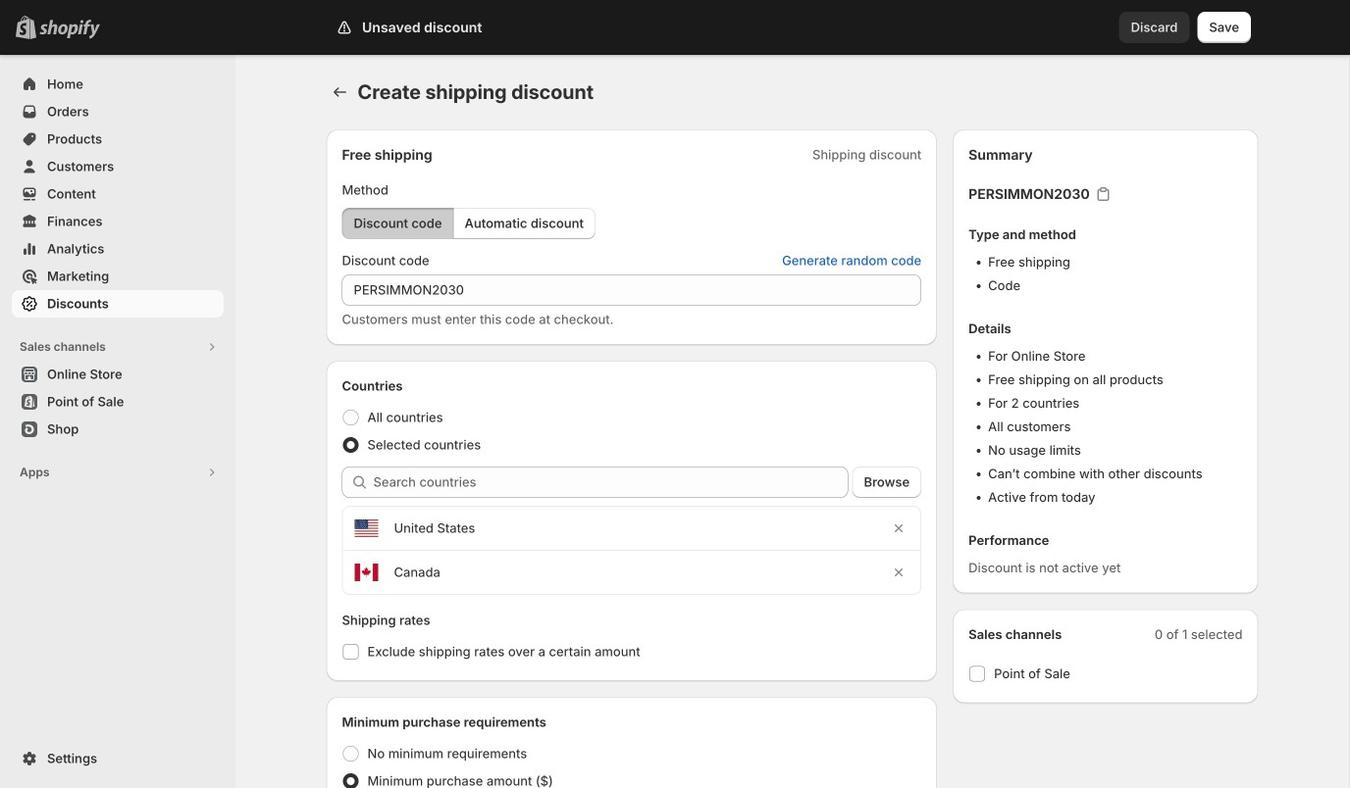 Task type: locate. For each thing, give the bounding box(es) containing it.
None text field
[[342, 275, 921, 306]]

Search countries text field
[[373, 467, 848, 498]]

shopify image
[[39, 19, 100, 39]]



Task type: vqa. For each thing, say whether or not it's contained in the screenshot.
Shopify image
yes



